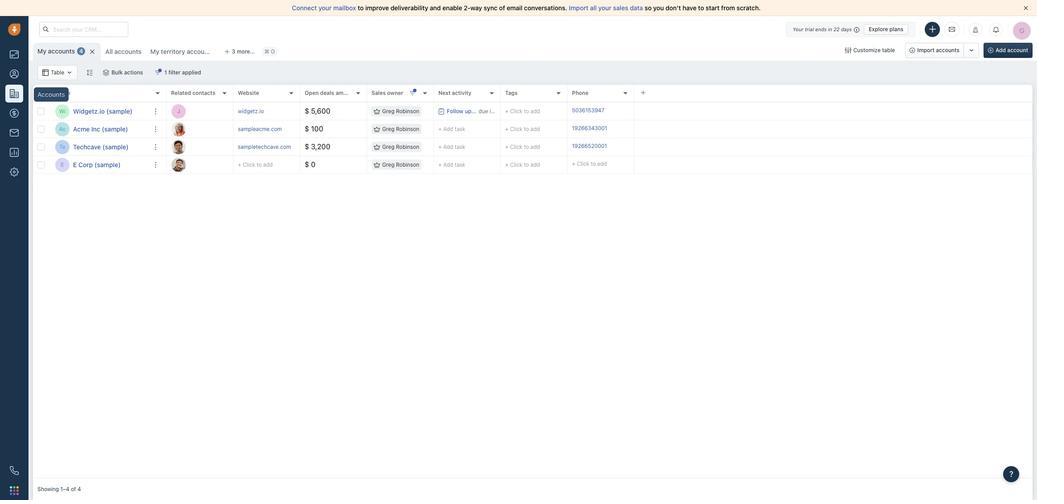 Task type: describe. For each thing, give the bounding box(es) containing it.
table
[[883, 47, 896, 53]]

greg robinson for $ 100
[[383, 126, 420, 132]]

(sample) down name column header
[[106, 107, 133, 115]]

my territory accounts
[[150, 48, 214, 55]]

add account button
[[984, 43, 1033, 58]]

1 horizontal spatial days
[[842, 26, 852, 32]]

ac
[[59, 126, 66, 132]]

$ for $ 100
[[305, 125, 309, 133]]

press space to select this row. row containing $ 100
[[167, 120, 1033, 138]]

+ add task for $ 3,200
[[439, 143, 466, 150]]

techcave
[[73, 143, 101, 150]]

table
[[51, 69, 64, 76]]

widgetz.io (sample)
[[73, 107, 133, 115]]

accounts for import
[[937, 47, 960, 53]]

click for $ 3,200
[[510, 144, 523, 150]]

have
[[683, 4, 697, 12]]

3 more...
[[232, 48, 255, 55]]

0 horizontal spatial of
[[71, 486, 76, 493]]

add for $ 0
[[444, 161, 454, 168]]

e for e
[[61, 161, 64, 168]]

table button
[[37, 65, 78, 80]]

cell for $ 0
[[635, 156, 1033, 173]]

techcave (sample)
[[73, 143, 129, 150]]

related
[[171, 90, 191, 96]]

all
[[105, 48, 113, 55]]

cell for $ 3,200
[[635, 138, 1033, 156]]

name
[[55, 90, 70, 96]]

import all your sales data link
[[569, 4, 645, 12]]

from
[[722, 4, 736, 12]]

greg for 3,200
[[383, 144, 395, 150]]

in inside 'row group'
[[490, 108, 494, 114]]

contacts
[[193, 90, 216, 96]]

2
[[496, 108, 499, 114]]

click for $ 5,600
[[510, 108, 523, 115]]

e corp (sample)
[[73, 161, 121, 168]]

conversations.
[[524, 4, 568, 12]]

⌘
[[265, 48, 269, 55]]

techcave (sample) link
[[73, 142, 129, 151]]

⌘ o
[[265, 48, 275, 55]]

start
[[706, 4, 720, 12]]

sales
[[614, 4, 629, 12]]

open deals amount
[[305, 90, 356, 96]]

0
[[311, 161, 316, 169]]

press space to select this row. row containing $ 0
[[167, 156, 1033, 174]]

name column header
[[51, 85, 167, 103]]

mailbox
[[333, 4, 356, 12]]

add for $ 100
[[531, 126, 540, 132]]

(sample) right inc
[[102, 125, 128, 133]]

your trial ends in 22 days
[[793, 26, 852, 32]]

add for $ 3,200
[[531, 144, 540, 150]]

next
[[439, 90, 451, 96]]

email
[[507, 4, 523, 12]]

name row
[[33, 85, 167, 103]]

robinson for $ 3,200
[[396, 144, 420, 150]]

19266343001 link
[[572, 124, 608, 134]]

open
[[305, 90, 319, 96]]

3,200
[[311, 143, 331, 151]]

my accounts link
[[37, 47, 75, 56]]

add for $ 3,200
[[444, 143, 454, 150]]

import accounts button
[[906, 43, 965, 58]]

improve
[[366, 4, 389, 12]]

+ click to add for $ 3,200
[[506, 144, 540, 150]]

click for $ 100
[[510, 126, 523, 132]]

press space to select this row. row containing $ 5,600
[[167, 103, 1033, 120]]

robinson for $ 0
[[396, 161, 420, 168]]

enable
[[443, 4, 463, 12]]

website
[[238, 90, 259, 96]]

data
[[630, 4, 643, 12]]

j image
[[172, 158, 186, 172]]

territory
[[161, 48, 185, 55]]

connect your mailbox link
[[292, 4, 358, 12]]

o
[[271, 48, 275, 55]]

e corp (sample) link
[[73, 160, 121, 169]]

$ 3,200
[[305, 143, 331, 151]]

sales owner
[[372, 90, 404, 96]]

container_wx8msf4aqz5i3rn1 image inside 1 filter applied button
[[155, 70, 161, 76]]

account
[[1008, 47, 1029, 53]]

connect
[[292, 4, 317, 12]]

explore
[[869, 26, 889, 32]]

$ 0
[[305, 161, 316, 169]]

Search your CRM... text field
[[39, 22, 128, 37]]

freshworks switcher image
[[10, 486, 19, 495]]

19266343001
[[572, 125, 608, 131]]

actions
[[124, 69, 143, 76]]

container_wx8msf4aqz5i3rn1 image inside 'customize table' button
[[846, 47, 852, 53]]

+ add task for $ 100
[[439, 125, 466, 132]]

j
[[177, 108, 180, 115]]

accounts up applied
[[187, 48, 214, 55]]

your
[[793, 26, 804, 32]]

deliverability
[[391, 4, 429, 12]]

e for e corp (sample)
[[73, 161, 77, 168]]

1 horizontal spatial of
[[500, 4, 505, 12]]

more...
[[237, 48, 255, 55]]

press space to select this row. row containing acme inc (sample)
[[33, 120, 167, 138]]

related contacts
[[171, 90, 216, 96]]

sync
[[484, 4, 498, 12]]

connect your mailbox to improve deliverability and enable 2-way sync of email conversations. import all your sales data so you don't have to start from scratch.
[[292, 4, 761, 12]]

applied
[[182, 69, 201, 76]]

explore plans
[[869, 26, 904, 32]]

showing 1–4 of 4
[[37, 486, 81, 493]]

phone
[[572, 90, 589, 96]]

greg robinson for $ 3,200
[[383, 144, 420, 150]]

my accounts 4
[[37, 47, 83, 55]]

all
[[590, 4, 597, 12]]

days inside grid
[[501, 108, 512, 114]]

my for my territory accounts
[[150, 48, 159, 55]]

phone element
[[5, 462, 23, 480]]

5036153947 link
[[572, 106, 605, 116]]

widgetz.io (sample) link
[[73, 107, 133, 116]]

sampletechcave.com link
[[238, 144, 291, 150]]



Task type: vqa. For each thing, say whether or not it's contained in the screenshot.
Reminders
no



Task type: locate. For each thing, give the bounding box(es) containing it.
$ for $ 0
[[305, 161, 309, 169]]

greg robinson for $ 5,600
[[383, 108, 420, 115]]

due
[[479, 108, 488, 114]]

+ click to add for $ 100
[[506, 126, 540, 132]]

2 $ from the top
[[305, 125, 309, 133]]

4
[[79, 48, 83, 55], [78, 486, 81, 493]]

robinson for $ 100
[[396, 126, 420, 132]]

owner
[[387, 90, 404, 96]]

row group containing $ 5,600
[[167, 103, 1033, 174]]

3 cell from the top
[[635, 138, 1033, 156]]

0 vertical spatial in
[[829, 26, 833, 32]]

$
[[305, 107, 309, 115], [305, 125, 309, 133], [305, 143, 309, 151], [305, 161, 309, 169]]

$ left 3,200
[[305, 143, 309, 151]]

of right sync
[[500, 4, 505, 12]]

4 inside my accounts 4
[[79, 48, 83, 55]]

press space to select this row. row up 19266520001
[[167, 120, 1033, 138]]

click
[[510, 108, 523, 115], [510, 126, 523, 132], [510, 144, 523, 150], [577, 160, 590, 167], [243, 161, 255, 168], [510, 161, 523, 168]]

+ add task for $ 0
[[439, 161, 466, 168]]

import
[[569, 4, 589, 12], [918, 47, 935, 53]]

wi
[[59, 108, 66, 115]]

plans
[[890, 26, 904, 32]]

in left 2
[[490, 108, 494, 114]]

1 horizontal spatial in
[[829, 26, 833, 32]]

press space to select this row. row down the '19266520001' link
[[167, 156, 1033, 174]]

$ left 0
[[305, 161, 309, 169]]

robinson
[[396, 108, 420, 115], [396, 126, 420, 132], [396, 144, 420, 150], [396, 161, 420, 168]]

4 $ from the top
[[305, 161, 309, 169]]

2-
[[464, 4, 471, 12]]

1 cell from the top
[[635, 103, 1033, 120]]

accounts for my
[[48, 47, 75, 55]]

0 horizontal spatial in
[[490, 108, 494, 114]]

greg robinson for $ 0
[[383, 161, 420, 168]]

greg for 0
[[383, 161, 395, 168]]

5,600
[[311, 107, 331, 115]]

press space to select this row. row up 'e corp (sample)'
[[33, 138, 167, 156]]

2 cell from the top
[[635, 120, 1033, 138]]

0 vertical spatial days
[[842, 26, 852, 32]]

1 horizontal spatial my
[[150, 48, 159, 55]]

accounts inside "button"
[[937, 47, 960, 53]]

way
[[471, 4, 482, 12]]

4 right 1–4
[[78, 486, 81, 493]]

1 vertical spatial + add task
[[439, 143, 466, 150]]

1 task from the top
[[455, 125, 466, 132]]

2 row group from the left
[[167, 103, 1033, 174]]

4 greg from the top
[[383, 161, 395, 168]]

close image
[[1024, 6, 1029, 10]]

container_wx8msf4aqz5i3rn1 image
[[42, 70, 49, 76], [67, 70, 73, 76], [155, 70, 161, 76], [374, 108, 380, 114], [374, 144, 380, 150]]

e left 'corp'
[[73, 161, 77, 168]]

greg for 5,600
[[383, 108, 395, 115]]

all accounts button
[[101, 43, 146, 61], [105, 48, 142, 55]]

1 your from the left
[[319, 4, 332, 12]]

trial
[[806, 26, 815, 32]]

style_myh0__igzzd8unmi image
[[87, 69, 93, 76]]

+
[[506, 108, 509, 115], [439, 125, 442, 132], [506, 126, 509, 132], [439, 143, 442, 150], [506, 144, 509, 150], [572, 160, 576, 167], [439, 161, 442, 168], [238, 161, 241, 168], [506, 161, 509, 168]]

corp
[[78, 161, 93, 168]]

my for my accounts 4
[[37, 47, 46, 55]]

0 vertical spatial of
[[500, 4, 505, 12]]

bulk actions
[[112, 69, 143, 76]]

greg for 100
[[383, 126, 395, 132]]

row group containing widgetz.io (sample)
[[33, 103, 167, 174]]

$ left 5,600
[[305, 107, 309, 115]]

1 greg robinson from the top
[[383, 108, 420, 115]]

$ for $ 5,600
[[305, 107, 309, 115]]

import inside "button"
[[918, 47, 935, 53]]

1 vertical spatial in
[[490, 108, 494, 114]]

acme
[[73, 125, 90, 133]]

email image
[[950, 26, 956, 33]]

press space to select this row. row up 19266343001
[[167, 103, 1033, 120]]

4 cell from the top
[[635, 156, 1033, 173]]

1 horizontal spatial your
[[599, 4, 612, 12]]

2 task from the top
[[455, 143, 466, 150]]

1 vertical spatial import
[[918, 47, 935, 53]]

in left 22
[[829, 26, 833, 32]]

1 vertical spatial of
[[71, 486, 76, 493]]

import accounts group
[[906, 43, 980, 58]]

3 more... button
[[220, 45, 260, 58]]

0 vertical spatial task
[[455, 125, 466, 132]]

19266520001 link
[[572, 142, 607, 152]]

all accounts
[[105, 48, 142, 55]]

2 greg robinson from the top
[[383, 126, 420, 132]]

press space to select this row. row down 19266343001 link
[[167, 138, 1033, 156]]

sampleacme.com
[[238, 126, 282, 132]]

1–4
[[60, 486, 69, 493]]

amount
[[336, 90, 356, 96]]

0 vertical spatial 4
[[79, 48, 83, 55]]

of right 1–4
[[71, 486, 76, 493]]

add for $ 100
[[444, 125, 454, 132]]

press space to select this row. row containing e corp (sample)
[[33, 156, 167, 174]]

3 robinson from the top
[[396, 144, 420, 150]]

2 vertical spatial + add task
[[439, 161, 466, 168]]

customize
[[854, 47, 881, 53]]

2 robinson from the top
[[396, 126, 420, 132]]

task for $ 100
[[455, 125, 466, 132]]

3
[[232, 48, 235, 55]]

activity
[[452, 90, 472, 96]]

don't
[[666, 4, 681, 12]]

e
[[73, 161, 77, 168], [61, 161, 64, 168]]

1 row group from the left
[[33, 103, 167, 174]]

customize table
[[854, 47, 896, 53]]

5036153947
[[572, 107, 605, 114]]

filter
[[169, 69, 181, 76]]

tags
[[506, 90, 518, 96]]

add for $ 0
[[531, 161, 540, 168]]

my up table dropdown button at the left top
[[37, 47, 46, 55]]

press space to select this row. row containing $ 3,200
[[167, 138, 1033, 156]]

deals
[[320, 90, 334, 96]]

3 greg from the top
[[383, 144, 395, 150]]

2 greg from the top
[[383, 126, 395, 132]]

te
[[59, 144, 65, 150]]

add
[[531, 108, 540, 115], [531, 126, 540, 132], [531, 144, 540, 150], [598, 160, 607, 167], [263, 161, 273, 168], [531, 161, 540, 168]]

4 greg robinson from the top
[[383, 161, 420, 168]]

you
[[654, 4, 664, 12]]

press space to select this row. row down techcave (sample) link
[[33, 156, 167, 174]]

0 horizontal spatial my
[[37, 47, 46, 55]]

3 greg robinson from the top
[[383, 144, 420, 150]]

press space to select this row. row
[[33, 103, 167, 120], [167, 103, 1033, 120], [33, 120, 167, 138], [167, 120, 1033, 138], [33, 138, 167, 156], [167, 138, 1033, 156], [33, 156, 167, 174], [167, 156, 1033, 174]]

0 horizontal spatial import
[[569, 4, 589, 12]]

2 vertical spatial task
[[455, 161, 466, 168]]

2 your from the left
[[599, 4, 612, 12]]

1 filter applied button
[[149, 65, 207, 80]]

s image
[[172, 140, 186, 154]]

l image
[[172, 122, 186, 136]]

add for $ 5,600
[[531, 108, 540, 115]]

sales
[[372, 90, 386, 96]]

1 vertical spatial days
[[501, 108, 512, 114]]

accounts right the all at the top left of page
[[114, 48, 142, 55]]

days right 2
[[501, 108, 512, 114]]

so
[[645, 4, 652, 12]]

task for $ 3,200
[[455, 143, 466, 150]]

4 down the search your crm... text field
[[79, 48, 83, 55]]

days right 22
[[842, 26, 852, 32]]

22
[[834, 26, 840, 32]]

accounts down email icon
[[937, 47, 960, 53]]

inc
[[91, 125, 100, 133]]

3 + add task from the top
[[439, 161, 466, 168]]

widgetz.io
[[73, 107, 105, 115]]

phone image
[[10, 466, 19, 475]]

add account
[[996, 47, 1029, 53]]

press space to select this row. row up techcave (sample)
[[33, 120, 167, 138]]

days
[[842, 26, 852, 32], [501, 108, 512, 114]]

row group
[[33, 103, 167, 174], [167, 103, 1033, 174]]

1 $ from the top
[[305, 107, 309, 115]]

import accounts
[[918, 47, 960, 53]]

1 horizontal spatial import
[[918, 47, 935, 53]]

1 vertical spatial task
[[455, 143, 466, 150]]

grid
[[33, 84, 1033, 479]]

accounts up "table"
[[48, 47, 75, 55]]

next activity
[[439, 90, 472, 96]]

cell for $ 100
[[635, 120, 1033, 138]]

robinson for $ 5,600
[[396, 108, 420, 115]]

in
[[829, 26, 833, 32], [490, 108, 494, 114]]

add inside button
[[996, 47, 1007, 53]]

2 + add task from the top
[[439, 143, 466, 150]]

1 robinson from the top
[[396, 108, 420, 115]]

and
[[430, 4, 441, 12]]

sampletechcave.com
[[238, 144, 291, 150]]

my left territory
[[150, 48, 159, 55]]

add
[[996, 47, 1007, 53], [444, 125, 454, 132], [444, 143, 454, 150], [444, 161, 454, 168]]

1 + add task from the top
[[439, 125, 466, 132]]

press space to select this row. row containing widgetz.io (sample)
[[33, 103, 167, 120]]

4 robinson from the top
[[396, 161, 420, 168]]

cell for $ 5,600
[[635, 103, 1033, 120]]

acme inc (sample)
[[73, 125, 128, 133]]

container_wx8msf4aqz5i3rn1 image inside bulk actions button
[[103, 70, 109, 76]]

my
[[37, 47, 46, 55], [150, 48, 159, 55]]

accounts
[[937, 47, 960, 53], [48, 47, 75, 55], [114, 48, 142, 55], [187, 48, 214, 55]]

click for $ 0
[[510, 161, 523, 168]]

0 vertical spatial import
[[569, 4, 589, 12]]

0 vertical spatial + add task
[[439, 125, 466, 132]]

cell
[[635, 103, 1033, 120], [635, 120, 1033, 138], [635, 138, 1033, 156], [635, 156, 1033, 173]]

sampleacme.com link
[[238, 126, 282, 132]]

task
[[455, 125, 466, 132], [455, 143, 466, 150], [455, 161, 466, 168]]

bulk actions button
[[97, 65, 149, 80]]

(sample) down acme inc (sample) link at left top
[[103, 143, 129, 150]]

3 $ from the top
[[305, 143, 309, 151]]

widgetz.io
[[238, 108, 264, 115]]

press space to select this row. row up acme inc (sample) at top
[[33, 103, 167, 120]]

1 horizontal spatial e
[[73, 161, 77, 168]]

+ click to add for $ 5,600
[[506, 108, 540, 115]]

1 filter applied
[[165, 69, 201, 76]]

my territory accounts button
[[146, 43, 217, 61], [150, 48, 214, 55]]

0 horizontal spatial your
[[319, 4, 332, 12]]

bulk
[[112, 69, 123, 76]]

grid containing $ 5,600
[[33, 84, 1033, 479]]

3 task from the top
[[455, 161, 466, 168]]

your left mailbox
[[319, 4, 332, 12]]

+ click to add for $ 0
[[506, 161, 540, 168]]

0 horizontal spatial days
[[501, 108, 512, 114]]

e down te
[[61, 161, 64, 168]]

accounts for all
[[114, 48, 142, 55]]

press space to select this row. row containing techcave (sample)
[[33, 138, 167, 156]]

container_wx8msf4aqz5i3rn1 image
[[846, 47, 852, 53], [103, 70, 109, 76], [439, 108, 445, 114], [374, 126, 380, 132], [374, 162, 380, 168]]

0 horizontal spatial e
[[61, 161, 64, 168]]

1 greg from the top
[[383, 108, 395, 115]]

$ for $ 3,200
[[305, 143, 309, 151]]

1
[[165, 69, 167, 76]]

$ left 100
[[305, 125, 309, 133]]

task for $ 0
[[455, 161, 466, 168]]

explore plans link
[[865, 24, 909, 35]]

(sample) down techcave (sample) link
[[95, 161, 121, 168]]

greg robinson
[[383, 108, 420, 115], [383, 126, 420, 132], [383, 144, 420, 150], [383, 161, 420, 168]]

to
[[358, 4, 364, 12], [699, 4, 705, 12], [524, 108, 529, 115], [524, 126, 529, 132], [524, 144, 529, 150], [591, 160, 596, 167], [257, 161, 262, 168], [524, 161, 529, 168]]

your right all
[[599, 4, 612, 12]]

widgetz.io link
[[238, 108, 264, 115]]

100
[[311, 125, 323, 133]]

1 vertical spatial 4
[[78, 486, 81, 493]]



